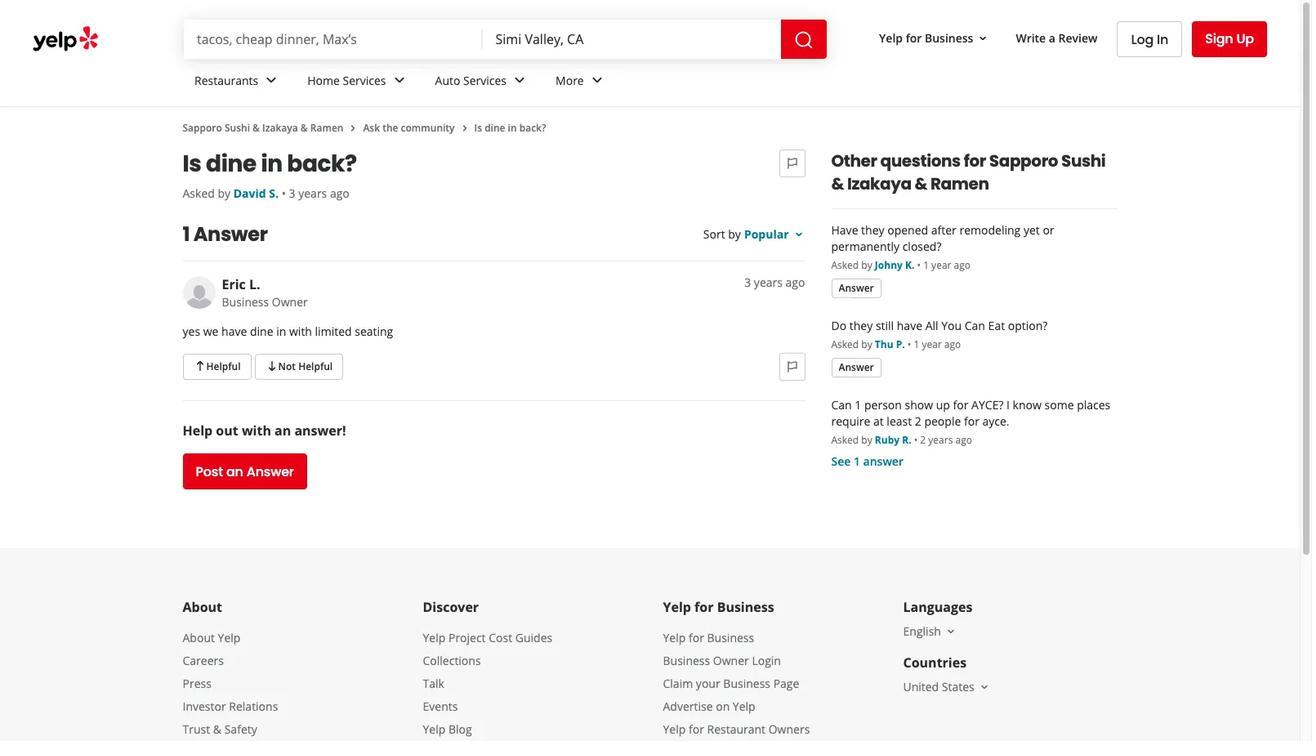 Task type: vqa. For each thing, say whether or not it's contained in the screenshot.


Task type: locate. For each thing, give the bounding box(es) containing it.
24 chevron down v2 image for restaurants
[[262, 71, 281, 90]]

2 24 chevron down v2 image from the left
[[510, 71, 530, 90]]

1 up require
[[855, 397, 862, 413]]

None field
[[197, 30, 470, 48], [496, 30, 768, 48]]

yelp project cost guides link
[[423, 630, 553, 646]]

izakaya up opened
[[848, 172, 912, 195]]

search image
[[795, 30, 814, 50]]

0 vertical spatial is
[[475, 121, 482, 135]]

login
[[752, 653, 781, 669]]

0 vertical spatial about
[[183, 598, 222, 616]]

16 chevron down v2 image left the write at the top
[[977, 32, 990, 45]]

1 vertical spatial ramen
[[931, 172, 989, 195]]

0 horizontal spatial sushi
[[225, 121, 250, 135]]

0 horizontal spatial back?
[[287, 148, 357, 180]]

person
[[865, 397, 902, 413]]

yelp blog link
[[423, 722, 472, 737]]

press link
[[183, 676, 212, 692]]

0 vertical spatial can
[[965, 318, 986, 334]]

0 vertical spatial dine
[[485, 121, 506, 135]]

post an answer link
[[183, 454, 307, 490]]

in up not on the left of page
[[276, 324, 286, 339]]

asked down the permanently
[[832, 258, 859, 272]]

1 year ago for all
[[914, 338, 962, 351]]

with right out
[[242, 422, 271, 440]]

1 vertical spatial back?
[[287, 148, 357, 180]]

1 horizontal spatial services
[[463, 72, 507, 88]]

limited
[[315, 324, 352, 339]]

restaurants
[[195, 72, 258, 88]]

asked by thu p.
[[832, 338, 905, 351]]

community
[[401, 121, 455, 135]]

0 horizontal spatial years
[[299, 186, 327, 201]]

16 chevron down v2 image inside popular 'dropdown button'
[[792, 228, 806, 241]]

yelp for business link
[[663, 630, 755, 646]]

yelp for business inside button
[[880, 30, 974, 45]]

do they still have all you can eat option?
[[832, 318, 1048, 334]]

sushi inside the other questions for sapporo sushi & izakaya & ramen
[[1062, 150, 1106, 172]]

see
[[832, 454, 851, 469]]

option?
[[1008, 318, 1048, 334]]

year for have
[[922, 338, 942, 351]]

2 answer link from the top
[[832, 358, 882, 378]]

1 horizontal spatial 24 chevron down v2 image
[[510, 71, 530, 90]]

1 horizontal spatial owner
[[713, 653, 749, 669]]

0 vertical spatial 2
[[915, 414, 922, 429]]

24 chevron down v2 image right restaurants
[[262, 71, 281, 90]]

2 down show
[[915, 414, 922, 429]]

helpful right not on the left of page
[[298, 360, 333, 374]]

24 chevron down v2 image for more
[[587, 71, 607, 90]]

1 horizontal spatial 16 chevron down v2 image
[[977, 32, 990, 45]]

0 vertical spatial 3 years ago
[[289, 186, 350, 201]]

0 vertical spatial they
[[862, 222, 885, 238]]

1 horizontal spatial sushi
[[1062, 150, 1106, 172]]

1 vertical spatial can
[[832, 397, 852, 413]]

16 chevron down v2 image for popular
[[792, 228, 806, 241]]

none field near
[[496, 30, 768, 48]]

asked up 1 answer
[[183, 186, 215, 201]]

years
[[299, 186, 327, 201], [754, 275, 783, 290], [929, 433, 953, 447]]

home services link
[[294, 59, 422, 106]]

answer link down asked by johny k.
[[832, 279, 882, 298]]

or
[[1043, 222, 1055, 238]]

2 vertical spatial in
[[276, 324, 286, 339]]

is dine in back? up s.
[[183, 148, 357, 180]]

services right auto
[[463, 72, 507, 88]]

0 vertical spatial answer link
[[832, 279, 882, 298]]

1 year ago for remodeling
[[924, 258, 971, 272]]

1 year ago down do they still have all you can eat option?
[[914, 338, 962, 351]]

asked for asked by david s.
[[183, 186, 215, 201]]

1 answer link from the top
[[832, 279, 882, 298]]

sapporo sushi & izakaya & ramen
[[183, 121, 344, 135]]

ago down popular 'dropdown button'
[[786, 275, 806, 290]]

years down popular
[[754, 275, 783, 290]]

collections
[[423, 653, 481, 669]]

report question image
[[786, 157, 799, 170]]

thu p. link
[[875, 338, 905, 351]]

back? down more "link"
[[520, 121, 546, 135]]

0 horizontal spatial sapporo
[[183, 121, 222, 135]]

by for sort by
[[728, 226, 741, 242]]

2 vertical spatial years
[[929, 433, 953, 447]]

0 horizontal spatial owner
[[272, 294, 308, 310]]

business owner login link
[[663, 653, 781, 669]]

izakaya
[[262, 121, 298, 135], [848, 172, 912, 195]]

countries
[[904, 654, 967, 672]]

ruby r. link
[[875, 433, 912, 447]]

owner up yes we have dine in with limited seating
[[272, 294, 308, 310]]

1 horizontal spatial izakaya
[[848, 172, 912, 195]]

0 vertical spatial ramen
[[310, 121, 344, 135]]

owner inside 'yelp for business business owner login claim your business page advertise on yelp yelp for restaurant owners'
[[713, 653, 749, 669]]

0 horizontal spatial 24 chevron down v2 image
[[262, 71, 281, 90]]

0 vertical spatial back?
[[520, 121, 546, 135]]

2 horizontal spatial 24 chevron down v2 image
[[587, 71, 607, 90]]

asked for asked by ruby r.
[[832, 433, 859, 447]]

asked down do
[[832, 338, 859, 351]]

1 vertical spatial owner
[[713, 653, 749, 669]]

0 vertical spatial is dine in back?
[[475, 121, 546, 135]]

24 chevron down v2 image inside 'restaurants' link
[[262, 71, 281, 90]]

0 horizontal spatial 3 years ago
[[289, 186, 350, 201]]

3 years ago right s.
[[289, 186, 350, 201]]

by right sort
[[728, 226, 741, 242]]

1 horizontal spatial an
[[275, 422, 291, 440]]

2
[[915, 414, 922, 429], [921, 433, 926, 447]]

ago right s.
[[330, 186, 350, 201]]

back?
[[520, 121, 546, 135], [287, 148, 357, 180]]

None search field
[[184, 20, 831, 59]]

2 none field from the left
[[496, 30, 768, 48]]

3 right s.
[[289, 186, 296, 201]]

0 vertical spatial owner
[[272, 294, 308, 310]]

dine up 16 nothelpful v2 icon
[[250, 324, 273, 339]]

1 vertical spatial an
[[226, 462, 243, 481]]

yelp inside button
[[880, 30, 903, 45]]

more
[[556, 72, 584, 88]]

ask the community link
[[363, 121, 455, 135]]

1 horizontal spatial years
[[754, 275, 783, 290]]

about inside about yelp careers press investor relations trust & safety
[[183, 630, 215, 646]]

1 vertical spatial 2
[[921, 433, 926, 447]]

ago down you
[[945, 338, 962, 351]]

back? down 16 chevron right v2 icon at the top left of the page
[[287, 148, 357, 180]]

1 vertical spatial is dine in back?
[[183, 148, 357, 180]]

yelp for business button
[[873, 23, 997, 53]]

is
[[475, 121, 482, 135], [183, 148, 202, 180]]

1 vertical spatial yelp for business
[[663, 598, 775, 616]]

business inside button
[[925, 30, 974, 45]]

1 vertical spatial about
[[183, 630, 215, 646]]

1
[[183, 221, 190, 248], [924, 258, 929, 272], [914, 338, 920, 351], [855, 397, 862, 413], [854, 454, 861, 469]]

1 horizontal spatial with
[[289, 324, 312, 339]]

2 services from the left
[[463, 72, 507, 88]]

1 horizontal spatial back?
[[520, 121, 546, 135]]

claim
[[663, 676, 693, 692]]

business categories element
[[181, 59, 1268, 106]]

0 horizontal spatial 3
[[289, 186, 296, 201]]

do
[[832, 318, 847, 334]]

for
[[906, 30, 922, 45], [964, 150, 987, 172], [954, 397, 969, 413], [964, 414, 980, 429], [695, 598, 714, 616], [689, 630, 704, 646], [689, 722, 704, 737]]

by left thu
[[862, 338, 873, 351]]

is up asked by david s. on the left
[[183, 148, 202, 180]]

in
[[1157, 30, 1169, 49]]

s.
[[269, 186, 279, 201]]

1 24 chevron down v2 image from the left
[[262, 71, 281, 90]]

1 right k.
[[924, 258, 929, 272]]

dine up asked by david s. on the left
[[206, 148, 257, 180]]

year down all
[[922, 338, 942, 351]]

16 chevron down v2 image for yelp for business
[[977, 32, 990, 45]]

they up the permanently
[[862, 222, 885, 238]]

1 year ago down have they opened after remodeling yet or permanently closed?
[[924, 258, 971, 272]]

yelp for restaurant owners link
[[663, 722, 810, 737]]

helpful down we
[[206, 360, 241, 374]]

home
[[308, 72, 340, 88]]

helpful inside button
[[298, 360, 333, 374]]

sapporo up yet
[[990, 150, 1059, 172]]

sapporo inside the other questions for sapporo sushi & izakaya & ramen
[[990, 150, 1059, 172]]

yet
[[1024, 222, 1040, 238]]

16 chevron down v2 image
[[977, 32, 990, 45], [792, 228, 806, 241]]

24 chevron down v2 image inside more "link"
[[587, 71, 607, 90]]

1 horizontal spatial 3 years ago
[[745, 275, 806, 290]]

1 vertical spatial 1 year ago
[[914, 338, 962, 351]]

johny k. link
[[875, 258, 915, 272]]

1 right p.
[[914, 338, 920, 351]]

ago down can 1 person show up for ayce? i know some places require at least 2 people for ayce.
[[956, 433, 973, 447]]

1 horizontal spatial is
[[475, 121, 482, 135]]

1 vertical spatial sapporo
[[990, 150, 1059, 172]]

1 services from the left
[[343, 72, 386, 88]]

ramen left 16 chevron right v2 icon at the top left of the page
[[310, 121, 344, 135]]

services
[[343, 72, 386, 88], [463, 72, 507, 88]]

2 years ago
[[921, 433, 973, 447]]

sapporo down restaurants
[[183, 121, 222, 135]]

0 vertical spatial 1 year ago
[[924, 258, 971, 272]]

1 vertical spatial 3
[[745, 275, 751, 290]]

1 horizontal spatial is dine in back?
[[475, 121, 546, 135]]

have up p.
[[897, 318, 923, 334]]

3 down popular
[[745, 275, 751, 290]]

& up have
[[832, 172, 844, 195]]

0 horizontal spatial 16 chevron down v2 image
[[792, 228, 806, 241]]

after
[[932, 222, 957, 238]]

services inside 'link'
[[463, 72, 507, 88]]

know
[[1013, 397, 1042, 413]]

0 horizontal spatial an
[[226, 462, 243, 481]]

least
[[887, 414, 912, 429]]

0 horizontal spatial services
[[343, 72, 386, 88]]

about up careers link
[[183, 630, 215, 646]]

1 helpful from the left
[[206, 360, 241, 374]]

none field up more "link"
[[496, 30, 768, 48]]

16 chevron down v2 image right popular
[[792, 228, 806, 241]]

& right trust
[[213, 722, 222, 737]]

answer down asked by johny k.
[[839, 281, 874, 295]]

16 chevron down v2 image inside yelp for business button
[[977, 32, 990, 45]]

collections link
[[423, 653, 481, 669]]

an right post
[[226, 462, 243, 481]]

24 chevron down v2 image
[[390, 71, 409, 90]]

asked down require
[[832, 433, 859, 447]]

0 horizontal spatial helpful
[[206, 360, 241, 374]]

owner
[[272, 294, 308, 310], [713, 653, 749, 669]]

about up "about yelp" link
[[183, 598, 222, 616]]

they inside have they opened after remodeling yet or permanently closed?
[[862, 222, 885, 238]]

not helpful button
[[255, 354, 343, 380]]

0 vertical spatial year
[[932, 258, 952, 272]]

talk link
[[423, 676, 445, 692]]

1 inside can 1 person show up for ayce? i know some places require at least 2 people for ayce.
[[855, 397, 862, 413]]

they for still
[[850, 318, 873, 334]]

eat
[[989, 318, 1006, 334]]

2 horizontal spatial years
[[929, 433, 953, 447]]

years down the "people"
[[929, 433, 953, 447]]

1 horizontal spatial ramen
[[931, 172, 989, 195]]

izakaya down 'restaurants' link
[[262, 121, 298, 135]]

in up s.
[[261, 148, 283, 180]]

services left 24 chevron down v2 icon
[[343, 72, 386, 88]]

2 helpful from the left
[[298, 360, 333, 374]]

by
[[218, 186, 231, 201], [728, 226, 741, 242], [862, 258, 873, 272], [862, 338, 873, 351], [862, 433, 873, 447]]

16 chevron right v2 image
[[458, 122, 471, 135]]

an left answer! on the left of page
[[275, 422, 291, 440]]

for inside the other questions for sapporo sushi & izakaya & ramen
[[964, 150, 987, 172]]

0 horizontal spatial none field
[[197, 30, 470, 48]]

k.
[[906, 258, 915, 272]]

people
[[925, 414, 962, 429]]

careers
[[183, 653, 224, 669]]

by left david
[[218, 186, 231, 201]]

24 chevron down v2 image inside auto services 'link'
[[510, 71, 530, 90]]

owner up claim your business page link
[[713, 653, 749, 669]]

1 vertical spatial year
[[922, 338, 942, 351]]

write
[[1016, 30, 1046, 45]]

restaurant
[[707, 722, 766, 737]]

answer down asked by david s. on the left
[[194, 221, 268, 248]]

izakaya inside the other questions for sapporo sushi & izakaya & ramen
[[848, 172, 912, 195]]

yelp for business
[[880, 30, 974, 45], [663, 598, 775, 616]]

& up opened
[[915, 172, 928, 195]]

0 vertical spatial years
[[299, 186, 327, 201]]

3 24 chevron down v2 image from the left
[[587, 71, 607, 90]]

3 years ago down popular 'dropdown button'
[[745, 275, 806, 290]]

24 chevron down v2 image
[[262, 71, 281, 90], [510, 71, 530, 90], [587, 71, 607, 90]]

1 horizontal spatial helpful
[[298, 360, 333, 374]]

can left eat
[[965, 318, 986, 334]]

asked
[[183, 186, 215, 201], [832, 258, 859, 272], [832, 338, 859, 351], [832, 433, 859, 447]]

1 horizontal spatial yelp for business
[[880, 30, 974, 45]]

answer link for have they opened after remodeling yet or permanently closed?
[[832, 279, 882, 298]]

2 about from the top
[[183, 630, 215, 646]]

ago for asked by david s.
[[330, 186, 350, 201]]

years right s.
[[299, 186, 327, 201]]

answer link down asked by thu p.
[[832, 358, 882, 378]]

1 none field from the left
[[197, 30, 470, 48]]

year down 'closed?'
[[932, 258, 952, 272]]

24 chevron down v2 image for auto services
[[510, 71, 530, 90]]

1 vertical spatial they
[[850, 318, 873, 334]]

0 vertical spatial yelp for business
[[880, 30, 974, 45]]

1 horizontal spatial none field
[[496, 30, 768, 48]]

about yelp careers press investor relations trust & safety
[[183, 630, 278, 737]]

you
[[942, 318, 962, 334]]

1 vertical spatial izakaya
[[848, 172, 912, 195]]

by for asked by david s.
[[218, 186, 231, 201]]

ask
[[363, 121, 380, 135]]

asked by johny k.
[[832, 258, 915, 272]]

3
[[289, 186, 296, 201], [745, 275, 751, 290]]

0 vertical spatial an
[[275, 422, 291, 440]]

sign up link
[[1193, 21, 1268, 57]]

0 horizontal spatial izakaya
[[262, 121, 298, 135]]

1 horizontal spatial sapporo
[[990, 150, 1059, 172]]

with left limited
[[289, 324, 312, 339]]

years for asked by david s.
[[299, 186, 327, 201]]

sign
[[1206, 29, 1234, 48]]

1 about from the top
[[183, 598, 222, 616]]

24 chevron down v2 image right 'auto services'
[[510, 71, 530, 90]]

1 vertical spatial sushi
[[1062, 150, 1106, 172]]

is dine in back?
[[475, 121, 546, 135], [183, 148, 357, 180]]

ramen up after
[[931, 172, 989, 195]]

24 chevron down v2 image right more
[[587, 71, 607, 90]]

0 vertical spatial 16 chevron down v2 image
[[977, 32, 990, 45]]

popular
[[745, 226, 789, 242]]

ago for asked by thu p.
[[945, 338, 962, 351]]

0 vertical spatial with
[[289, 324, 312, 339]]

1 vertical spatial is
[[183, 148, 202, 180]]

by down the permanently
[[862, 258, 873, 272]]

in right 16 chevron right v2 image
[[508, 121, 517, 135]]

is dine in back? right 16 chevron right v2 image
[[475, 121, 546, 135]]

2 right r.
[[921, 433, 926, 447]]

0 horizontal spatial can
[[832, 397, 852, 413]]

more link
[[543, 59, 620, 106]]

can up require
[[832, 397, 852, 413]]

have right we
[[222, 324, 247, 339]]

they up asked by thu p.
[[850, 318, 873, 334]]

1 vertical spatial with
[[242, 422, 271, 440]]

1 vertical spatial 16 chevron down v2 image
[[792, 228, 806, 241]]

by left ruby
[[862, 433, 873, 447]]

dine right 16 chevron right v2 image
[[485, 121, 506, 135]]

business inside eric l. business owner
[[222, 294, 269, 310]]

ramen inside the other questions for sapporo sushi & izakaya & ramen
[[931, 172, 989, 195]]

1 vertical spatial answer link
[[832, 358, 882, 378]]

ago down have they opened after remodeling yet or permanently closed?
[[954, 258, 971, 272]]

asked by david s.
[[183, 186, 279, 201]]

1 vertical spatial years
[[754, 275, 783, 290]]

none field find
[[197, 30, 470, 48]]

popular button
[[745, 226, 806, 242]]

1 horizontal spatial 3
[[745, 275, 751, 290]]

none field up "home"
[[197, 30, 470, 48]]

is right 16 chevron right v2 image
[[475, 121, 482, 135]]

0 horizontal spatial ramen
[[310, 121, 344, 135]]

& down 'restaurants' link
[[253, 121, 260, 135]]

answer down asked by thu p.
[[839, 360, 874, 374]]

ask the community
[[363, 121, 455, 135]]

see 1 answer link
[[832, 454, 904, 469]]

year for after
[[932, 258, 952, 272]]

photo of eric l. image
[[183, 276, 215, 309]]



Task type: describe. For each thing, give the bounding box(es) containing it.
review
[[1059, 30, 1098, 45]]

by for asked by ruby r.
[[862, 433, 873, 447]]

0 vertical spatial 3
[[289, 186, 296, 201]]

press
[[183, 676, 212, 692]]

i
[[1007, 397, 1010, 413]]

can 1 person show up for ayce? i know some places require at least 2 people for ayce.
[[832, 397, 1111, 429]]

0 horizontal spatial is
[[183, 148, 202, 180]]

johny
[[875, 258, 903, 272]]

sign up
[[1206, 29, 1255, 48]]

they for opened
[[862, 222, 885, 238]]

services for auto services
[[463, 72, 507, 88]]

log in
[[1132, 30, 1169, 49]]

can inside can 1 person show up for ayce? i know some places require at least 2 people for ayce.
[[832, 397, 852, 413]]

help
[[183, 422, 213, 440]]

yelp inside about yelp careers press investor relations trust & safety
[[218, 630, 241, 646]]

eric l. business owner
[[222, 275, 308, 310]]

about for about yelp careers press investor relations trust & safety
[[183, 630, 215, 646]]

seating
[[355, 324, 393, 339]]

places
[[1077, 397, 1111, 413]]

0 vertical spatial in
[[508, 121, 517, 135]]

about yelp link
[[183, 630, 241, 646]]

show
[[905, 397, 934, 413]]

0 vertical spatial sapporo
[[183, 121, 222, 135]]

questions
[[881, 150, 961, 172]]

p.
[[896, 338, 905, 351]]

years for asked by ruby r.
[[929, 433, 953, 447]]

page
[[774, 676, 800, 692]]

0 vertical spatial izakaya
[[262, 121, 298, 135]]

events link
[[423, 699, 458, 714]]

blog
[[449, 722, 472, 737]]

& inside about yelp careers press investor relations trust & safety
[[213, 722, 222, 737]]

0 horizontal spatial have
[[222, 324, 247, 339]]

r.
[[903, 433, 912, 447]]

ayce.
[[983, 414, 1010, 429]]

ago for asked by ruby r.
[[956, 433, 973, 447]]

claim your business page link
[[663, 676, 800, 692]]

1 right see
[[854, 454, 861, 469]]

1 vertical spatial dine
[[206, 148, 257, 180]]

auto services
[[435, 72, 507, 88]]

home services
[[308, 72, 386, 88]]

advertise
[[663, 699, 713, 714]]

events
[[423, 699, 458, 714]]

we
[[203, 324, 219, 339]]

yelp project cost guides collections talk events yelp blog
[[423, 630, 553, 737]]

Find text field
[[197, 30, 470, 48]]

by for asked by thu p.
[[862, 338, 873, 351]]

sort
[[704, 226, 726, 242]]

a
[[1049, 30, 1056, 45]]

1 vertical spatial 3 years ago
[[745, 275, 806, 290]]

owner inside eric l. business owner
[[272, 294, 308, 310]]

about for about
[[183, 598, 222, 616]]

ruby
[[875, 433, 900, 447]]

other
[[832, 150, 878, 172]]

16 nothelpful v2 image
[[265, 360, 278, 373]]

for inside yelp for business button
[[906, 30, 922, 45]]

investor relations link
[[183, 699, 278, 714]]

all
[[926, 318, 939, 334]]

asked for asked by thu p.
[[832, 338, 859, 351]]

0 horizontal spatial is dine in back?
[[183, 148, 357, 180]]

eric
[[222, 275, 246, 293]]

on
[[716, 699, 730, 714]]

opened
[[888, 222, 929, 238]]

helpful inside "button"
[[206, 360, 241, 374]]

david
[[234, 186, 266, 201]]

yes we have dine in with limited seating
[[183, 324, 393, 339]]

asked by ruby r.
[[832, 433, 912, 447]]

0 horizontal spatial yelp for business
[[663, 598, 775, 616]]

closed?
[[903, 239, 942, 254]]

yelp for business business owner login claim your business page advertise on yelp yelp for restaurant owners
[[663, 630, 810, 737]]

require
[[832, 414, 871, 429]]

project
[[449, 630, 486, 646]]

discover
[[423, 598, 479, 616]]

helpful button
[[183, 354, 251, 380]]

services for home services
[[343, 72, 386, 88]]

1 up 'photo of eric l.' on the left of page
[[183, 221, 190, 248]]

1 vertical spatial in
[[261, 148, 283, 180]]

write a review
[[1016, 30, 1098, 45]]

16 helpful v2 image
[[193, 360, 206, 373]]

still
[[876, 318, 894, 334]]

0 vertical spatial sushi
[[225, 121, 250, 135]]

post
[[196, 462, 223, 481]]

up
[[937, 397, 951, 413]]

1 horizontal spatial can
[[965, 318, 986, 334]]

not
[[278, 360, 296, 374]]

advertise on yelp link
[[663, 699, 756, 714]]

investor
[[183, 699, 226, 714]]

1 horizontal spatial have
[[897, 318, 923, 334]]

at
[[874, 414, 884, 429]]

sort by
[[704, 226, 741, 242]]

other questions for sapporo sushi & izakaya & ramen
[[832, 150, 1106, 195]]

answer
[[864, 454, 904, 469]]

log
[[1132, 30, 1154, 49]]

trust & safety link
[[183, 722, 257, 737]]

by for asked by johny k.
[[862, 258, 873, 272]]

2 inside can 1 person show up for ayce? i know some places require at least 2 people for ayce.
[[915, 414, 922, 429]]

16 chevron right v2 image
[[347, 122, 360, 135]]

2 vertical spatial dine
[[250, 324, 273, 339]]

report answer image
[[786, 360, 799, 373]]

languages
[[904, 598, 973, 616]]

talk
[[423, 676, 445, 692]]

answer link for do they still have all you can eat option?
[[832, 358, 882, 378]]

asked for asked by johny k.
[[832, 258, 859, 272]]

auto services link
[[422, 59, 543, 106]]

trust
[[183, 722, 210, 737]]

careers link
[[183, 653, 224, 669]]

cost
[[489, 630, 513, 646]]

answer down help out with an answer!
[[247, 462, 294, 481]]

ago for asked by johny k.
[[954, 258, 971, 272]]

Near text field
[[496, 30, 768, 48]]

& left 16 chevron right v2 icon at the top left of the page
[[301, 121, 308, 135]]

0 horizontal spatial with
[[242, 422, 271, 440]]

restaurants link
[[181, 59, 294, 106]]

log in link
[[1118, 21, 1183, 57]]



